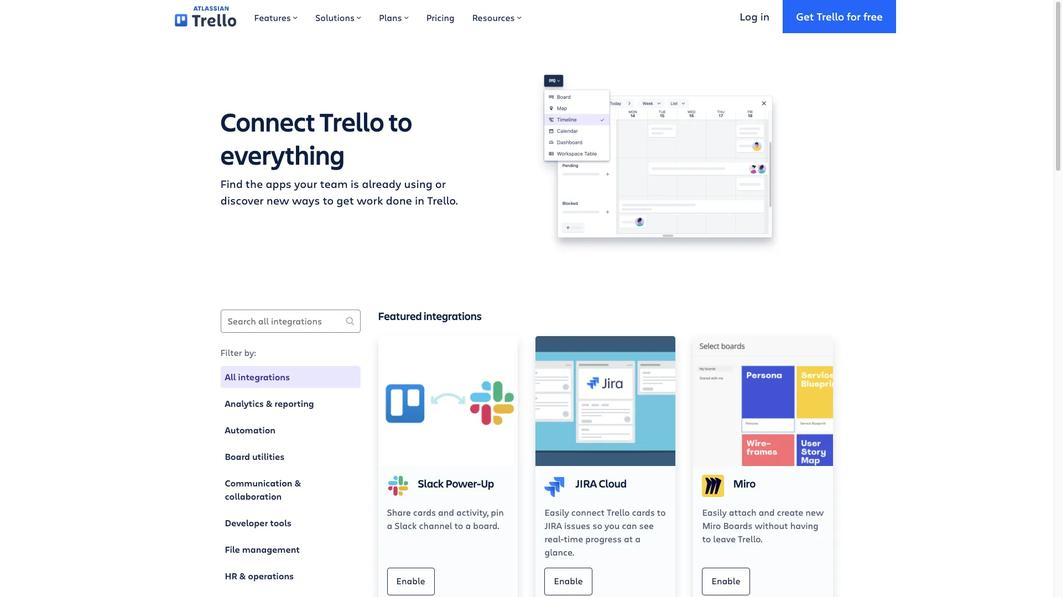Task type: locate. For each thing, give the bounding box(es) containing it.
trello for everything
[[320, 104, 384, 139]]

new up having
[[806, 507, 824, 518]]

connect
[[221, 104, 316, 139]]

0 horizontal spatial trello.
[[428, 193, 458, 208]]

0 horizontal spatial &
[[240, 571, 246, 583]]

easily inside easily connect trello cards to jira issues so you can see real-time progress at a glance.
[[545, 507, 570, 518]]

work
[[357, 193, 383, 208]]

attach
[[730, 507, 757, 518]]

1 horizontal spatial new
[[806, 507, 824, 518]]

1 horizontal spatial enable link
[[545, 568, 593, 596]]

2 horizontal spatial a
[[636, 533, 641, 545]]

& inside hr & operations link
[[240, 571, 246, 583]]

trello inside "link"
[[817, 9, 845, 23]]

1 and from the left
[[438, 507, 455, 518]]

trello inside connect trello to everything find the apps your team is already using or discover new ways to get work done in trello.
[[320, 104, 384, 139]]

cards up see
[[633, 507, 655, 518]]

1 vertical spatial miro
[[703, 520, 722, 532]]

0 vertical spatial new
[[267, 193, 289, 208]]

easily inside easily attach and create new miro boards without having to leave trello.
[[703, 507, 727, 518]]

integrations for featured integrations
[[424, 309, 482, 324]]

cards inside the share cards and activity, pin a slack channel to a board.
[[413, 507, 436, 518]]

1 vertical spatial new
[[806, 507, 824, 518]]

management
[[242, 544, 300, 556]]

team
[[320, 177, 348, 192]]

2 and from the left
[[759, 507, 775, 518]]

trello. down boards
[[739, 533, 763, 545]]

1 horizontal spatial miro
[[734, 476, 756, 491]]

plans
[[379, 12, 402, 23]]

1 horizontal spatial cards
[[633, 507, 655, 518]]

jira
[[576, 476, 598, 491], [545, 520, 562, 532]]

share cards and activity, pin a slack channel to a board.
[[387, 507, 504, 532]]

you
[[605, 520, 620, 532]]

at
[[624, 533, 633, 545]]

and up channel
[[438, 507, 455, 518]]

slack left "power-"
[[418, 476, 444, 491]]

2 enable link from the left
[[545, 568, 593, 596]]

1 horizontal spatial and
[[759, 507, 775, 518]]

and for miro
[[759, 507, 775, 518]]

2 vertical spatial &
[[240, 571, 246, 583]]

enable link for jira
[[545, 568, 593, 596]]

0 vertical spatial jira
[[576, 476, 598, 491]]

in down using
[[415, 193, 425, 208]]

0 horizontal spatial in
[[415, 193, 425, 208]]

2 horizontal spatial enable
[[712, 576, 741, 587]]

miro
[[734, 476, 756, 491], [703, 520, 722, 532]]

1 horizontal spatial trello
[[607, 507, 630, 518]]

hr & operations
[[225, 571, 294, 583]]

1 vertical spatial jira
[[545, 520, 562, 532]]

jira inside easily connect trello cards to jira issues so you can see real-time progress at a glance.
[[545, 520, 562, 532]]

enable link
[[387, 568, 435, 596], [545, 568, 593, 596], [703, 568, 750, 596]]

enable
[[397, 576, 425, 587], [554, 576, 583, 587], [712, 576, 741, 587]]

1 easily from the left
[[545, 507, 570, 518]]

2 vertical spatial trello
[[607, 507, 630, 518]]

0 horizontal spatial jira
[[545, 520, 562, 532]]

1 horizontal spatial trello.
[[739, 533, 763, 545]]

get
[[337, 193, 354, 208]]

easily for miro
[[703, 507, 727, 518]]

0 vertical spatial in
[[761, 9, 770, 23]]

all
[[225, 371, 236, 384]]

0 vertical spatial slack
[[418, 476, 444, 491]]

see
[[640, 520, 654, 532]]

done
[[386, 193, 412, 208]]

2 horizontal spatial trello
[[817, 9, 845, 23]]

0 vertical spatial integrations
[[424, 309, 482, 324]]

can
[[622, 520, 637, 532]]

filter by:
[[221, 347, 256, 359]]

to
[[389, 104, 413, 139], [323, 193, 334, 208], [658, 507, 666, 518], [455, 520, 464, 532], [703, 533, 712, 545]]

0 vertical spatial trello
[[817, 9, 845, 23]]

1 horizontal spatial integrations
[[424, 309, 482, 324]]

cards up channel
[[413, 507, 436, 518]]

easily
[[545, 507, 570, 518], [703, 507, 727, 518]]

integrations right featured
[[424, 309, 482, 324]]

easily up issues
[[545, 507, 570, 518]]

miro up leave
[[703, 520, 722, 532]]

slack down "share"
[[395, 520, 417, 532]]

& for analytics
[[266, 398, 273, 410]]

in right the log
[[761, 9, 770, 23]]

a
[[387, 520, 393, 532], [466, 520, 471, 532], [636, 533, 641, 545]]

1 vertical spatial trello.
[[739, 533, 763, 545]]

integrations
[[424, 309, 482, 324], [238, 371, 290, 384]]

trello
[[817, 9, 845, 23], [320, 104, 384, 139], [607, 507, 630, 518]]

and
[[438, 507, 455, 518], [759, 507, 775, 518]]

& right 'analytics'
[[266, 398, 273, 410]]

the
[[246, 177, 263, 192]]

0 horizontal spatial enable
[[397, 576, 425, 587]]

a down activity,
[[466, 520, 471, 532]]

& down "board utilities" link
[[295, 478, 301, 490]]

trello. down or
[[428, 193, 458, 208]]

apps
[[266, 177, 292, 192]]

0 horizontal spatial easily
[[545, 507, 570, 518]]

new down "apps"
[[267, 193, 289, 208]]

0 horizontal spatial trello
[[320, 104, 384, 139]]

jira left cloud
[[576, 476, 598, 491]]

integrations up analytics & reporting
[[238, 371, 290, 384]]

enable for slack
[[397, 576, 425, 587]]

1 vertical spatial integrations
[[238, 371, 290, 384]]

1 horizontal spatial easily
[[703, 507, 727, 518]]

3 enable link from the left
[[703, 568, 750, 596]]

2 enable from the left
[[554, 576, 583, 587]]

discover
[[221, 193, 264, 208]]

0 horizontal spatial miro
[[703, 520, 722, 532]]

in inside connect trello to everything find the apps your team is already using or discover new ways to get work done in trello.
[[415, 193, 425, 208]]

1 vertical spatial slack
[[395, 520, 417, 532]]

1 enable link from the left
[[387, 568, 435, 596]]

2 cards from the left
[[633, 507, 655, 518]]

Search all integrations search field
[[221, 310, 361, 333]]

solutions
[[316, 12, 355, 23]]

and inside easily attach and create new miro boards without having to leave trello.
[[759, 507, 775, 518]]

integrations for all integrations
[[238, 371, 290, 384]]

0 horizontal spatial integrations
[[238, 371, 290, 384]]

communication
[[225, 478, 293, 490]]

reporting
[[275, 398, 314, 410]]

& right hr
[[240, 571, 246, 583]]

pricing link
[[418, 0, 464, 33]]

1 vertical spatial in
[[415, 193, 425, 208]]

1 horizontal spatial enable
[[554, 576, 583, 587]]

trello for free
[[817, 9, 845, 23]]

enable link for slack
[[387, 568, 435, 596]]

& inside the communication & collaboration
[[295, 478, 301, 490]]

3 enable from the left
[[712, 576, 741, 587]]

a right at on the right
[[636, 533, 641, 545]]

1 horizontal spatial in
[[761, 9, 770, 23]]

1 vertical spatial trello
[[320, 104, 384, 139]]

1 horizontal spatial a
[[466, 520, 471, 532]]

1 vertical spatial &
[[295, 478, 301, 490]]

0 vertical spatial &
[[266, 398, 273, 410]]

featured integrations
[[378, 309, 482, 324]]

1 cards from the left
[[413, 507, 436, 518]]

1 enable from the left
[[397, 576, 425, 587]]

plans button
[[370, 0, 418, 33]]

2 horizontal spatial &
[[295, 478, 301, 490]]

2 easily from the left
[[703, 507, 727, 518]]

real-
[[545, 533, 564, 545]]

0 vertical spatial trello.
[[428, 193, 458, 208]]

tools
[[270, 518, 292, 530]]

a down "share"
[[387, 520, 393, 532]]

to inside easily attach and create new miro boards without having to leave trello.
[[703, 533, 712, 545]]

cards
[[413, 507, 436, 518], [633, 507, 655, 518]]

miro up 'attach'
[[734, 476, 756, 491]]

your
[[295, 177, 318, 192]]

collaboration
[[225, 491, 282, 503]]

integrations inside the all integrations link
[[238, 371, 290, 384]]

slack inside the share cards and activity, pin a slack channel to a board.
[[395, 520, 417, 532]]

0 horizontal spatial and
[[438, 507, 455, 518]]

and up without
[[759, 507, 775, 518]]

activity,
[[457, 507, 489, 518]]

1 horizontal spatial &
[[266, 398, 273, 410]]

easily up boards
[[703, 507, 727, 518]]

easily for jira cloud
[[545, 507, 570, 518]]

channel
[[419, 520, 453, 532]]

filter
[[221, 347, 242, 359]]

0 horizontal spatial cards
[[413, 507, 436, 518]]

all integrations link
[[221, 366, 361, 389]]

jira up real-
[[545, 520, 562, 532]]

0 horizontal spatial enable link
[[387, 568, 435, 596]]

to inside easily connect trello cards to jira issues so you can see real-time progress at a glance.
[[658, 507, 666, 518]]

log in link
[[727, 0, 783, 33]]

0 horizontal spatial slack
[[395, 520, 417, 532]]

0 horizontal spatial new
[[267, 193, 289, 208]]

slack
[[418, 476, 444, 491], [395, 520, 417, 532]]

features button
[[245, 0, 307, 33]]

& inside analytics & reporting link
[[266, 398, 273, 410]]

and inside the share cards and activity, pin a slack channel to a board.
[[438, 507, 455, 518]]

2 horizontal spatial enable link
[[703, 568, 750, 596]]

enable for jira
[[554, 576, 583, 587]]

resources button
[[464, 0, 531, 33]]

file management link
[[221, 539, 361, 561]]

trello.
[[428, 193, 458, 208], [739, 533, 763, 545]]

in
[[761, 9, 770, 23], [415, 193, 425, 208]]



Task type: vqa. For each thing, say whether or not it's contained in the screenshot.
new to the left
yes



Task type: describe. For each thing, give the bounding box(es) containing it.
having
[[791, 520, 819, 532]]

trello inside easily connect trello cards to jira issues so you can see real-time progress at a glance.
[[607, 507, 630, 518]]

file management
[[225, 544, 300, 556]]

analytics
[[225, 398, 264, 410]]

get trello for free
[[797, 9, 884, 23]]

log
[[740, 9, 758, 23]]

connect trello to everything find the apps your team is already using or discover new ways to get work done in trello.
[[221, 104, 458, 208]]

automation
[[225, 425, 276, 437]]

jira cloud
[[576, 476, 627, 491]]

file
[[225, 544, 240, 556]]

ways
[[292, 193, 320, 208]]

get
[[797, 9, 815, 23]]

and for slack power-up
[[438, 507, 455, 518]]

operations
[[248, 571, 294, 583]]

using
[[404, 177, 433, 192]]

hr & operations link
[[221, 566, 361, 588]]

1 horizontal spatial jira
[[576, 476, 598, 491]]

analytics & reporting link
[[221, 393, 361, 415]]

all integrations
[[225, 371, 290, 384]]

for
[[848, 9, 861, 23]]

1 horizontal spatial slack
[[418, 476, 444, 491]]

miro inside easily attach and create new miro boards without having to leave trello.
[[703, 520, 722, 532]]

pricing
[[427, 12, 455, 23]]

board.
[[473, 520, 500, 532]]

solutions button
[[307, 0, 370, 33]]

slack power-up
[[418, 476, 494, 491]]

already
[[362, 177, 402, 192]]

board utilities
[[225, 451, 285, 463]]

up
[[481, 476, 494, 491]]

0 vertical spatial miro
[[734, 476, 756, 491]]

easily connect trello cards to jira issues so you can see real-time progress at a glance.
[[545, 507, 666, 558]]

to inside the share cards and activity, pin a slack channel to a board.
[[455, 520, 464, 532]]

power-
[[446, 476, 481, 491]]

easily attach and create new miro boards without having to leave trello.
[[703, 507, 824, 545]]

featured
[[378, 309, 422, 324]]

0 horizontal spatial a
[[387, 520, 393, 532]]

new inside connect trello to everything find the apps your team is already using or discover new ways to get work done in trello.
[[267, 193, 289, 208]]

boards
[[724, 520, 753, 532]]

features
[[254, 12, 291, 23]]

atlassian trello image
[[175, 6, 237, 27]]

free
[[864, 9, 884, 23]]

developer
[[225, 518, 268, 530]]

time
[[564, 533, 584, 545]]

cards inside easily connect trello cards to jira issues so you can see real-time progress at a glance.
[[633, 507, 655, 518]]

everything
[[221, 137, 345, 172]]

a inside easily connect trello cards to jira issues so you can see real-time progress at a glance.
[[636, 533, 641, 545]]

board
[[225, 451, 250, 463]]

get trello for free link
[[783, 0, 897, 33]]

connect
[[572, 507, 605, 518]]

share
[[387, 507, 411, 518]]

cloud
[[599, 476, 627, 491]]

developer tools link
[[221, 513, 361, 535]]

analytics & reporting
[[225, 398, 314, 410]]

communication & collaboration
[[225, 478, 301, 503]]

communication & collaboration link
[[221, 473, 361, 508]]

glance.
[[545, 547, 575, 558]]

& for communication
[[295, 478, 301, 490]]

hr
[[225, 571, 237, 583]]

is
[[351, 177, 359, 192]]

trello. inside easily attach and create new miro boards without having to leave trello.
[[739, 533, 763, 545]]

trello. inside connect trello to everything find the apps your team is already using or discover new ways to get work done in trello.
[[428, 193, 458, 208]]

resources
[[473, 12, 515, 23]]

issues
[[565, 520, 591, 532]]

so
[[593, 520, 603, 532]]

log in
[[740, 9, 770, 23]]

leave
[[714, 533, 736, 545]]

utilities
[[252, 451, 285, 463]]

or
[[436, 177, 446, 192]]

create
[[778, 507, 804, 518]]

& for hr
[[240, 571, 246, 583]]

pin
[[491, 507, 504, 518]]

automation link
[[221, 420, 361, 442]]

without
[[755, 520, 789, 532]]

developer tools
[[225, 518, 292, 530]]

new inside easily attach and create new miro boards without having to leave trello.
[[806, 507, 824, 518]]

board utilities link
[[221, 446, 361, 468]]

progress
[[586, 533, 622, 545]]

find
[[221, 177, 243, 192]]

by:
[[244, 347, 256, 359]]



